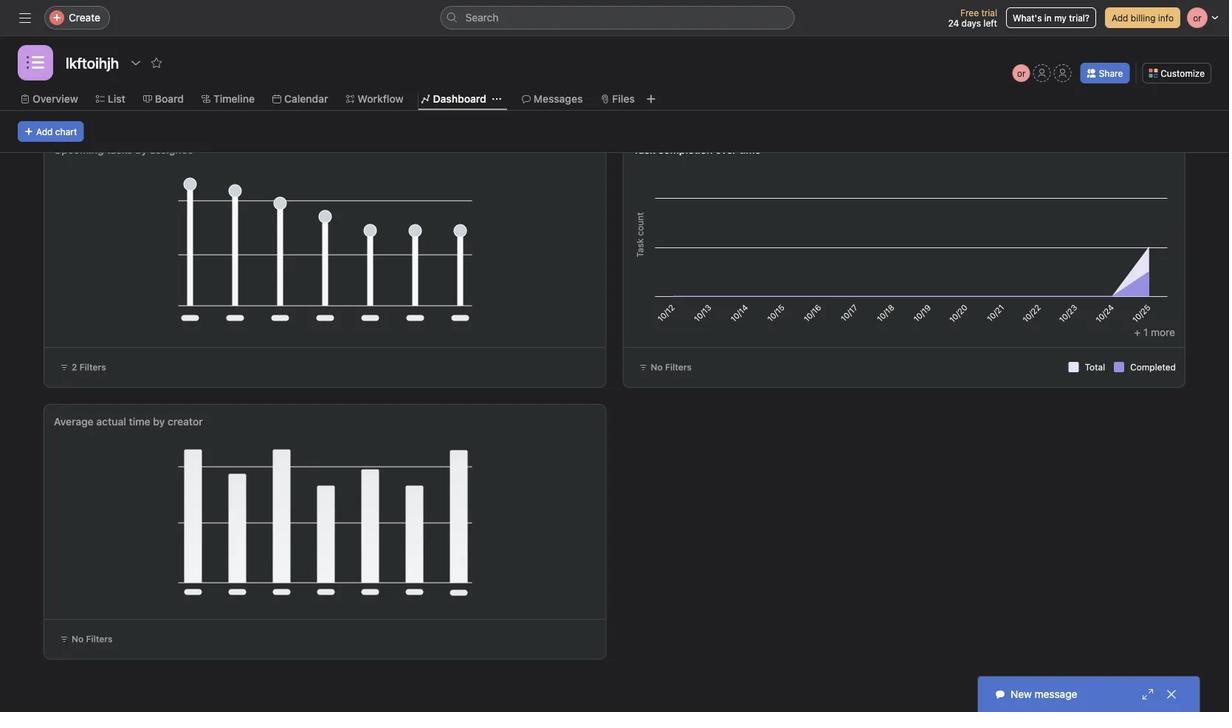 Task type: locate. For each thing, give the bounding box(es) containing it.
1 horizontal spatial no filters button
[[633, 357, 699, 377]]

files link
[[601, 91, 635, 107]]

1
[[1144, 326, 1149, 338]]

2 filters button
[[53, 357, 113, 377]]

2 view chart image from the left
[[1118, 148, 1129, 160]]

board
[[155, 93, 184, 105]]

1 vertical spatial add
[[36, 126, 53, 137]]

edit chart image
[[559, 148, 571, 160], [1138, 148, 1150, 160]]

0 horizontal spatial no filters
[[72, 634, 113, 644]]

1 view chart image from the left
[[538, 148, 550, 160]]

messages link
[[522, 91, 583, 107]]

left
[[984, 18, 998, 28]]

calendar
[[284, 93, 328, 105]]

no filters for no filters button to the right
[[651, 362, 692, 372]]

view chart image
[[538, 148, 550, 160], [1118, 148, 1129, 160]]

1 more actions image from the left
[[579, 148, 591, 160]]

add inside button
[[36, 126, 53, 137]]

no
[[651, 362, 663, 372], [72, 634, 84, 644]]

1 horizontal spatial add
[[1112, 13, 1129, 23]]

share
[[1100, 68, 1124, 78]]

search
[[466, 11, 499, 24]]

1 horizontal spatial no filters
[[651, 362, 692, 372]]

0 horizontal spatial no
[[72, 634, 84, 644]]

more actions image for upcoming tasks by assignee
[[579, 148, 591, 160]]

task completion over time
[[633, 144, 761, 156]]

filters for upcoming tasks by assignee
[[80, 362, 106, 372]]

0 horizontal spatial view chart image
[[538, 148, 550, 160]]

overview link
[[21, 91, 78, 107]]

upcoming tasks by assignee
[[54, 144, 193, 156]]

or button
[[1013, 64, 1031, 82]]

1 vertical spatial no filters button
[[53, 629, 119, 649]]

share button
[[1081, 63, 1130, 83]]

by assignee
[[135, 144, 193, 156]]

+ 1 more button
[[1135, 326, 1176, 338]]

completed
[[1131, 362, 1177, 372]]

add left "chart"
[[36, 126, 53, 137]]

no filters for left no filters button
[[72, 634, 113, 644]]

1 horizontal spatial no
[[651, 362, 663, 372]]

more
[[1152, 326, 1176, 338]]

calendar link
[[273, 91, 328, 107]]

0 horizontal spatial edit chart image
[[559, 148, 571, 160]]

more actions image
[[579, 148, 591, 160], [1159, 148, 1171, 160]]

+
[[1135, 326, 1141, 338]]

2 more actions image from the left
[[1159, 148, 1171, 160]]

search list box
[[441, 6, 795, 30]]

customize button
[[1143, 63, 1212, 83]]

time
[[129, 415, 150, 428]]

0 vertical spatial no
[[651, 362, 663, 372]]

add for add chart
[[36, 126, 53, 137]]

list link
[[96, 91, 125, 107]]

2 edit chart image from the left
[[1138, 148, 1150, 160]]

0 vertical spatial no filters
[[651, 362, 692, 372]]

add billing info button
[[1106, 7, 1181, 28]]

add left billing
[[1112, 13, 1129, 23]]

list image
[[27, 54, 44, 72]]

1 horizontal spatial more actions image
[[1159, 148, 1171, 160]]

average actual time by creator
[[54, 415, 203, 428]]

no filters button
[[633, 357, 699, 377], [53, 629, 119, 649]]

1 horizontal spatial view chart image
[[1118, 148, 1129, 160]]

1 horizontal spatial edit chart image
[[1138, 148, 1150, 160]]

what's
[[1013, 13, 1043, 23]]

1 edit chart image from the left
[[559, 148, 571, 160]]

0 horizontal spatial add
[[36, 126, 53, 137]]

free
[[961, 7, 979, 18]]

total
[[1086, 362, 1106, 372]]

0 horizontal spatial no filters button
[[53, 629, 119, 649]]

add
[[1112, 13, 1129, 23], [36, 126, 53, 137]]

workflow link
[[346, 91, 404, 107]]

upcoming
[[54, 144, 104, 156]]

expand new message image
[[1143, 688, 1155, 700]]

dashboard link
[[421, 91, 487, 107]]

1 vertical spatial no filters
[[72, 634, 113, 644]]

no filters
[[651, 362, 692, 372], [72, 634, 113, 644]]

dashboard
[[433, 93, 487, 105]]

close image
[[1166, 688, 1178, 700]]

24
[[949, 18, 960, 28]]

billing
[[1131, 13, 1156, 23]]

1 vertical spatial no
[[72, 634, 84, 644]]

add inside button
[[1112, 13, 1129, 23]]

list
[[108, 93, 125, 105]]

0 vertical spatial no filters button
[[633, 357, 699, 377]]

0 vertical spatial add
[[1112, 13, 1129, 23]]

None text field
[[62, 49, 123, 76]]

my
[[1055, 13, 1067, 23]]

filters
[[80, 362, 106, 372], [666, 362, 692, 372], [86, 634, 113, 644]]

over time
[[716, 144, 761, 156]]

0 horizontal spatial more actions image
[[579, 148, 591, 160]]

2 filters
[[72, 362, 106, 372]]



Task type: vqa. For each thing, say whether or not it's contained in the screenshot.
the middle Mark complete option
no



Task type: describe. For each thing, give the bounding box(es) containing it.
create
[[69, 11, 100, 24]]

info
[[1159, 13, 1174, 23]]

add to starred image
[[151, 57, 163, 69]]

no for left no filters button
[[72, 634, 84, 644]]

edit chart image for by assignee
[[559, 148, 571, 160]]

tasks
[[107, 144, 133, 156]]

overview
[[33, 93, 78, 105]]

timeline
[[213, 93, 255, 105]]

workflow
[[358, 93, 404, 105]]

search button
[[441, 6, 795, 30]]

tab actions image
[[492, 95, 501, 103]]

board link
[[143, 91, 184, 107]]

what's in my trial?
[[1013, 13, 1090, 23]]

view chart image for task completion over time
[[1118, 148, 1129, 160]]

completion
[[659, 144, 713, 156]]

what's in my trial? button
[[1007, 7, 1097, 28]]

timeline link
[[202, 91, 255, 107]]

add billing info
[[1112, 13, 1174, 23]]

no for no filters button to the right
[[651, 362, 663, 372]]

edit chart image for over time
[[1138, 148, 1150, 160]]

expand sidebar image
[[19, 12, 31, 24]]

average
[[54, 415, 94, 428]]

by creator
[[153, 415, 203, 428]]

task
[[633, 144, 656, 156]]

in
[[1045, 13, 1052, 23]]

2
[[72, 362, 77, 372]]

+ 1 more
[[1135, 326, 1176, 338]]

view chart image for upcoming tasks by assignee
[[538, 148, 550, 160]]

add for add billing info
[[1112, 13, 1129, 23]]

actual
[[96, 415, 126, 428]]

filters for average actual time by creator
[[86, 634, 113, 644]]

trial?
[[1070, 13, 1090, 23]]

free trial 24 days left
[[949, 7, 998, 28]]

messages
[[534, 93, 583, 105]]

add tab image
[[646, 93, 657, 105]]

create button
[[44, 6, 110, 30]]

customize
[[1161, 68, 1205, 78]]

days
[[962, 18, 982, 28]]

trial
[[982, 7, 998, 18]]

add chart button
[[18, 121, 84, 142]]

chart
[[55, 126, 77, 137]]

new message
[[1011, 688, 1078, 700]]

or
[[1018, 68, 1026, 78]]

files
[[613, 93, 635, 105]]

add chart
[[36, 126, 77, 137]]

show options image
[[130, 57, 142, 69]]

more actions image for task completion over time
[[1159, 148, 1171, 160]]



